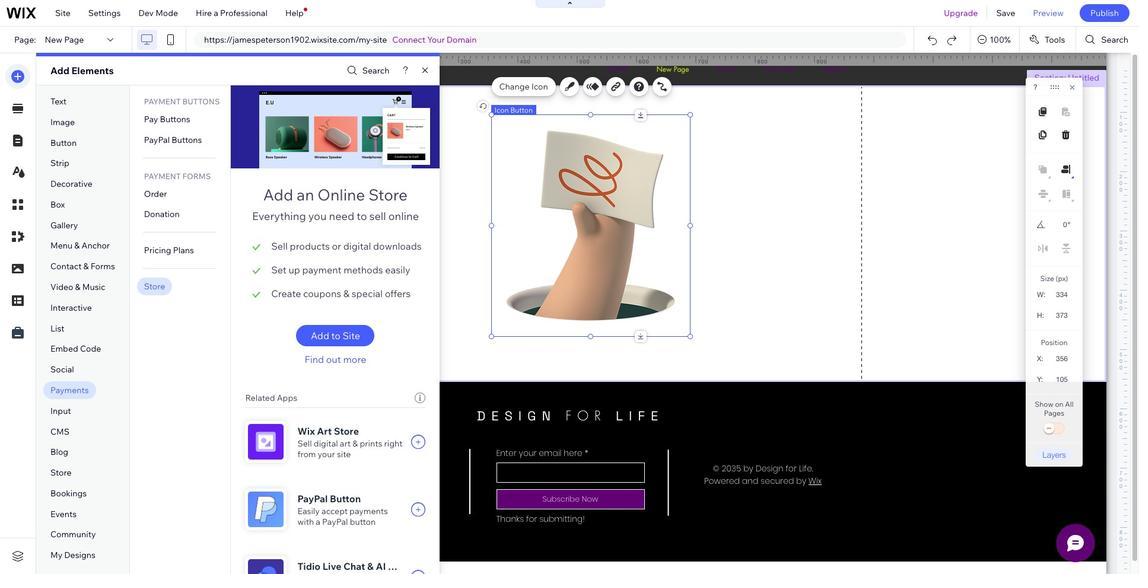 Task type: vqa. For each thing, say whether or not it's contained in the screenshot.
Home
no



Task type: describe. For each thing, give the bounding box(es) containing it.
image
[[50, 117, 75, 127]]

h:
[[1038, 312, 1045, 320]]

0 vertical spatial forms
[[183, 171, 211, 181]]

gallery
[[50, 220, 78, 231]]

easily
[[298, 506, 320, 517]]

0 vertical spatial site
[[55, 8, 71, 18]]

art
[[340, 439, 351, 449]]

add to site button
[[296, 325, 375, 347]]

0 horizontal spatial search button
[[344, 62, 390, 79]]

700
[[698, 58, 709, 65]]

untitled
[[1069, 72, 1100, 83]]

400
[[520, 58, 531, 65]]

payment
[[302, 264, 342, 276]]

wix
[[298, 426, 315, 437]]

buttons for paypal buttons
[[172, 135, 202, 145]]

easily
[[385, 264, 411, 276]]

section: untitled
[[1035, 72, 1100, 83]]

payment for payment forms
[[144, 171, 181, 181]]

icon button
[[495, 106, 533, 115]]

x:
[[1038, 355, 1044, 363]]

pricing plans
[[144, 245, 194, 256]]

1 vertical spatial forms
[[91, 261, 115, 272]]

save button
[[988, 0, 1025, 26]]

1 horizontal spatial digital
[[344, 240, 371, 252]]

find out more button
[[296, 354, 375, 366]]

social
[[50, 365, 74, 375]]

related
[[245, 393, 275, 404]]

dev
[[139, 8, 154, 18]]

special
[[352, 288, 383, 300]]

tools button
[[1020, 27, 1076, 53]]

& inside wix art store sell digital art & prints right from your site
[[353, 439, 358, 449]]

blog
[[50, 447, 68, 458]]

w:
[[1038, 291, 1046, 299]]

paypal button easily accept payments with a paypal button
[[298, 493, 388, 528]]

everything
[[252, 210, 306, 223]]

& right menu
[[74, 241, 80, 251]]

store down blog
[[50, 468, 72, 478]]

to inside "add an online store everything you need to sell online"
[[357, 210, 367, 223]]

set up payment methods easily
[[271, 264, 411, 276]]

downloads
[[373, 240, 422, 252]]

payments
[[50, 385, 89, 396]]

0 vertical spatial search button
[[1077, 27, 1140, 53]]

community
[[50, 530, 96, 540]]

contact
[[50, 261, 82, 272]]

my designs
[[50, 550, 96, 561]]

on
[[1056, 400, 1064, 409]]

with
[[298, 517, 314, 528]]

help
[[285, 8, 304, 18]]

payment for payment buttons
[[144, 97, 181, 106]]

related apps
[[245, 393, 297, 404]]

you
[[309, 210, 327, 223]]

anchor
[[82, 241, 110, 251]]

?
[[1034, 83, 1038, 91]]

products
[[290, 240, 330, 252]]

from
[[298, 449, 316, 460]]

change
[[500, 81, 530, 92]]

my
[[50, 550, 62, 561]]

y:
[[1038, 376, 1044, 384]]

video
[[50, 282, 73, 293]]

payment buttons
[[144, 97, 220, 106]]

live
[[323, 561, 342, 573]]

sell
[[370, 210, 386, 223]]

input
[[50, 406, 71, 417]]

decorative
[[50, 179, 93, 189]]

0 horizontal spatial sell
[[271, 240, 288, 252]]

online
[[318, 185, 365, 205]]

600
[[639, 58, 650, 65]]

0 horizontal spatial search
[[363, 65, 390, 76]]

https://jamespeterson1902.wixsite.com/my-
[[204, 34, 373, 45]]

store inside wix art store sell digital art & prints right from your site
[[334, 426, 359, 437]]

offers
[[385, 288, 411, 300]]

chat
[[344, 561, 365, 573]]

video & music
[[50, 282, 105, 293]]

100%
[[990, 34, 1011, 45]]

find out more
[[305, 354, 366, 366]]

°
[[1068, 221, 1071, 229]]

settings
[[88, 8, 121, 18]]

800
[[758, 58, 768, 65]]

set
[[271, 264, 287, 276]]

accept
[[322, 506, 348, 517]]

right
[[384, 439, 403, 449]]

button for icon
[[511, 106, 533, 115]]

100% button
[[971, 27, 1020, 53]]

your
[[428, 34, 445, 45]]

publish
[[1091, 8, 1120, 18]]

payments
[[350, 506, 388, 517]]

paypal for buttons
[[144, 135, 170, 145]]

sell products or digital downloads
[[271, 240, 422, 252]]

to inside "button"
[[332, 330, 341, 342]]

out
[[326, 354, 341, 366]]

your
[[318, 449, 335, 460]]

size
[[1041, 274, 1055, 283]]

show
[[1035, 400, 1054, 409]]

up
[[289, 264, 300, 276]]

order
[[144, 189, 167, 199]]

wix art store sell digital art & prints right from your site
[[298, 426, 403, 460]]



Task type: locate. For each thing, give the bounding box(es) containing it.
buttons up pay buttons at the top left of page
[[183, 97, 220, 106]]

0 vertical spatial paypal
[[144, 135, 170, 145]]

1 horizontal spatial a
[[316, 517, 321, 528]]

search button down https://jamespeterson1902.wixsite.com/my-site connect your domain
[[344, 62, 390, 79]]

tools
[[1045, 34, 1066, 45]]

2 vertical spatial button
[[330, 493, 361, 505]]

500
[[580, 58, 590, 65]]

size (px)
[[1041, 274, 1069, 283]]

add
[[50, 65, 69, 77], [263, 185, 293, 205], [311, 330, 329, 342]]

0 vertical spatial icon
[[532, 81, 548, 92]]

0 vertical spatial a
[[214, 8, 218, 18]]

1 payment from the top
[[144, 97, 181, 106]]

a right with at the left of the page
[[316, 517, 321, 528]]

1 horizontal spatial add
[[263, 185, 293, 205]]

0 vertical spatial buttons
[[183, 97, 220, 106]]

bookings
[[50, 488, 87, 499]]

sell down wix
[[298, 439, 312, 449]]

2 payment from the top
[[144, 171, 181, 181]]

1 vertical spatial a
[[316, 517, 321, 528]]

prints
[[360, 439, 383, 449]]

site up the more
[[343, 330, 360, 342]]

0 vertical spatial button
[[511, 106, 533, 115]]

& right video
[[75, 282, 81, 293]]

0 horizontal spatial add
[[50, 65, 69, 77]]

add up everything
[[263, 185, 293, 205]]

paypal buttons
[[144, 135, 202, 145]]

0 vertical spatial search
[[1102, 34, 1129, 45]]

to up find out more button
[[332, 330, 341, 342]]

events
[[50, 509, 77, 520]]

search button down publish 'button'
[[1077, 27, 1140, 53]]

plans
[[173, 245, 194, 256]]

save
[[997, 8, 1016, 18]]

1 vertical spatial site
[[343, 330, 360, 342]]

switch
[[1043, 421, 1067, 437]]

elements
[[72, 65, 114, 77]]

domain
[[447, 34, 477, 45]]

buttons
[[183, 97, 220, 106], [160, 114, 190, 125], [172, 135, 202, 145]]

site up 'new page'
[[55, 8, 71, 18]]

add inside "button"
[[311, 330, 329, 342]]

1 vertical spatial add
[[263, 185, 293, 205]]

cms
[[50, 427, 69, 437]]

find
[[305, 354, 324, 366]]

store
[[369, 185, 408, 205], [144, 281, 165, 292], [334, 426, 359, 437], [50, 468, 72, 478]]

1 vertical spatial search button
[[344, 62, 390, 79]]

digital inside wix art store sell digital art & prints right from your site
[[314, 439, 338, 449]]

add for an
[[263, 185, 293, 205]]

& right contact
[[83, 261, 89, 272]]

0 vertical spatial digital
[[344, 240, 371, 252]]

show on all pages
[[1035, 400, 1074, 418]]

digital right 'or' on the left of page
[[344, 240, 371, 252]]

buttons down payment buttons
[[160, 114, 190, 125]]

methods
[[344, 264, 383, 276]]

hire a professional
[[196, 8, 268, 18]]

0 horizontal spatial icon
[[495, 106, 509, 115]]

0 horizontal spatial to
[[332, 330, 341, 342]]

paypal up easily
[[298, 493, 328, 505]]

1 horizontal spatial site
[[373, 34, 387, 45]]

text
[[50, 96, 67, 107]]

sell inside wix art store sell digital art & prints right from your site
[[298, 439, 312, 449]]

0 vertical spatial payment
[[144, 97, 181, 106]]

sell
[[271, 240, 288, 252], [298, 439, 312, 449]]

1 horizontal spatial to
[[357, 210, 367, 223]]

music
[[82, 282, 105, 293]]

button inside paypal button easily accept payments with a paypal button
[[330, 493, 361, 505]]

an
[[297, 185, 314, 205]]

0 horizontal spatial site
[[337, 449, 351, 460]]

1 vertical spatial payment
[[144, 171, 181, 181]]

contact & forms
[[50, 261, 115, 272]]

icon down change
[[495, 106, 509, 115]]

buttons down pay buttons at the top left of page
[[172, 135, 202, 145]]

to left sell
[[357, 210, 367, 223]]

payment up pay buttons at the top left of page
[[144, 97, 181, 106]]

button
[[350, 517, 376, 528]]

buttons for payment buttons
[[183, 97, 220, 106]]

2 vertical spatial paypal
[[322, 517, 348, 528]]

icon right change
[[532, 81, 548, 92]]

strip
[[50, 158, 69, 169]]

0 horizontal spatial site
[[55, 8, 71, 18]]

layers button
[[1036, 449, 1074, 461]]

code
[[80, 344, 101, 355]]

pages
[[1045, 409, 1065, 418]]

site inside "button"
[[343, 330, 360, 342]]

0 vertical spatial sell
[[271, 240, 288, 252]]

add inside "add an online store everything you need to sell online"
[[263, 185, 293, 205]]

button up accept
[[330, 493, 361, 505]]

paypal
[[144, 135, 170, 145], [298, 493, 328, 505], [322, 517, 348, 528]]

1 vertical spatial digital
[[314, 439, 338, 449]]

dev mode
[[139, 8, 178, 18]]

site left connect
[[373, 34, 387, 45]]

a
[[214, 8, 218, 18], [316, 517, 321, 528]]

store up sell
[[369, 185, 408, 205]]

900
[[817, 58, 828, 65]]

button down image at top left
[[50, 137, 77, 148]]

1 vertical spatial sell
[[298, 439, 312, 449]]

0 horizontal spatial button
[[50, 137, 77, 148]]

payment up order
[[144, 171, 181, 181]]

(px)
[[1056, 274, 1069, 283]]

& right art
[[353, 439, 358, 449]]

layers
[[1043, 450, 1067, 460]]

0 vertical spatial add
[[50, 65, 69, 77]]

search button
[[1077, 27, 1140, 53], [344, 62, 390, 79]]

online
[[389, 210, 419, 223]]

1 horizontal spatial search button
[[1077, 27, 1140, 53]]

button down change icon
[[511, 106, 533, 115]]

2 horizontal spatial add
[[311, 330, 329, 342]]

store down pricing
[[144, 281, 165, 292]]

embed code
[[50, 344, 101, 355]]

https://jamespeterson1902.wixsite.com/my-site connect your domain
[[204, 34, 477, 45]]

site
[[373, 34, 387, 45], [337, 449, 351, 460]]

new page
[[45, 34, 84, 45]]

site inside wix art store sell digital art & prints right from your site
[[337, 449, 351, 460]]

buttons for pay buttons
[[160, 114, 190, 125]]

store up art
[[334, 426, 359, 437]]

sell up set
[[271, 240, 288, 252]]

professional
[[220, 8, 268, 18]]

1 horizontal spatial sell
[[298, 439, 312, 449]]

1 horizontal spatial button
[[330, 493, 361, 505]]

digital down art
[[314, 439, 338, 449]]

& left special on the left bottom of the page
[[344, 288, 350, 300]]

tidio
[[298, 561, 321, 573]]

box
[[50, 199, 65, 210]]

store inside "add an online store everything you need to sell online"
[[369, 185, 408, 205]]

1 horizontal spatial site
[[343, 330, 360, 342]]

paypal left button
[[322, 517, 348, 528]]

None text field
[[1050, 351, 1073, 367]]

or
[[332, 240, 341, 252]]

0 horizontal spatial a
[[214, 8, 218, 18]]

publish button
[[1080, 4, 1130, 22]]

2 horizontal spatial button
[[511, 106, 533, 115]]

0 vertical spatial to
[[357, 210, 367, 223]]

& left "ai"
[[368, 561, 374, 573]]

upgrade
[[944, 8, 979, 18]]

add up find
[[311, 330, 329, 342]]

forms down anchor
[[91, 261, 115, 272]]

1 vertical spatial to
[[332, 330, 341, 342]]

pay buttons
[[144, 114, 190, 125]]

1 vertical spatial site
[[337, 449, 351, 460]]

tidio live chat & ai chatbots
[[298, 561, 430, 573]]

2 vertical spatial add
[[311, 330, 329, 342]]

1 vertical spatial button
[[50, 137, 77, 148]]

site right your
[[337, 449, 351, 460]]

add up text
[[50, 65, 69, 77]]

button for paypal
[[330, 493, 361, 505]]

1 horizontal spatial forms
[[183, 171, 211, 181]]

0 horizontal spatial digital
[[314, 439, 338, 449]]

create coupons & special offers
[[271, 288, 411, 300]]

payment
[[144, 97, 181, 106], [144, 171, 181, 181]]

None text field
[[1052, 217, 1068, 233], [1050, 287, 1073, 303], [1051, 307, 1073, 324], [1050, 372, 1073, 388], [1052, 217, 1068, 233], [1050, 287, 1073, 303], [1051, 307, 1073, 324], [1050, 372, 1073, 388]]

art
[[317, 426, 332, 437]]

0 vertical spatial site
[[373, 34, 387, 45]]

? button
[[1034, 83, 1038, 91]]

search down https://jamespeterson1902.wixsite.com/my-site connect your domain
[[363, 65, 390, 76]]

1 vertical spatial paypal
[[298, 493, 328, 505]]

chatbots
[[388, 561, 430, 573]]

a right hire at the left top
[[214, 8, 218, 18]]

pricing
[[144, 245, 171, 256]]

2 vertical spatial buttons
[[172, 135, 202, 145]]

forms down paypal buttons
[[183, 171, 211, 181]]

1 vertical spatial icon
[[495, 106, 509, 115]]

add elements
[[50, 65, 114, 77]]

1 horizontal spatial search
[[1102, 34, 1129, 45]]

add to site
[[311, 330, 360, 342]]

preview
[[1034, 8, 1064, 18]]

paypal for button
[[298, 493, 328, 505]]

add for to
[[311, 330, 329, 342]]

section:
[[1035, 72, 1067, 83]]

a inside paypal button easily accept payments with a paypal button
[[316, 517, 321, 528]]

0 horizontal spatial forms
[[91, 261, 115, 272]]

designs
[[64, 550, 96, 561]]

1 horizontal spatial icon
[[532, 81, 548, 92]]

paypal down pay
[[144, 135, 170, 145]]

&
[[74, 241, 80, 251], [83, 261, 89, 272], [75, 282, 81, 293], [344, 288, 350, 300], [353, 439, 358, 449], [368, 561, 374, 573]]

change icon
[[500, 81, 548, 92]]

1 vertical spatial buttons
[[160, 114, 190, 125]]

embed
[[50, 344, 78, 355]]

add for elements
[[50, 65, 69, 77]]

1 vertical spatial search
[[363, 65, 390, 76]]

search down publish
[[1102, 34, 1129, 45]]

create
[[271, 288, 301, 300]]

icon
[[532, 81, 548, 92], [495, 106, 509, 115]]



